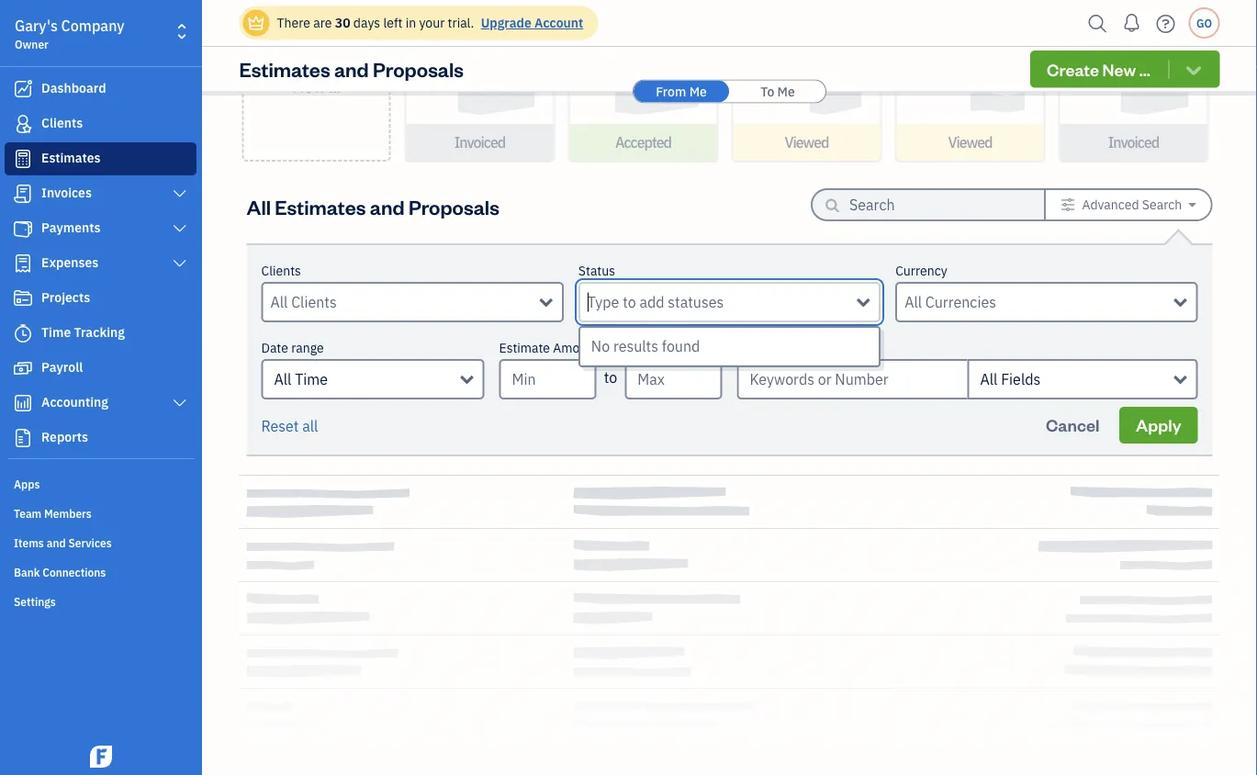 Task type: describe. For each thing, give the bounding box(es) containing it.
expenses link
[[5, 247, 197, 280]]

gary's
[[15, 16, 58, 35]]

dashboard link
[[5, 73, 197, 106]]

estimates for estimates and proposals
[[239, 56, 330, 82]]

projects link
[[5, 282, 197, 315]]

members
[[44, 506, 92, 521]]

accounting link
[[5, 387, 197, 420]]

estimates for estimates
[[41, 149, 101, 166]]

in
[[406, 14, 416, 31]]

team
[[14, 506, 42, 521]]

accounting
[[41, 393, 108, 410]]

cancel
[[1046, 414, 1099, 436]]

1 invoiced from the left
[[454, 133, 505, 152]]

chevron large down image for invoices
[[171, 186, 188, 201]]

payments link
[[5, 212, 197, 245]]

from
[[656, 83, 686, 100]]

no results found
[[591, 337, 700, 356]]

0 vertical spatial proposals
[[373, 56, 464, 82]]

from me
[[656, 83, 707, 100]]

and for services
[[47, 535, 66, 550]]

reset
[[261, 416, 299, 436]]

estimates link
[[5, 142, 197, 175]]

payment image
[[12, 219, 34, 238]]

company
[[61, 16, 124, 35]]

left
[[383, 14, 403, 31]]

chevron large down image for payments
[[171, 221, 188, 236]]

2 horizontal spatial and
[[370, 193, 405, 219]]

settings image
[[1061, 197, 1075, 212]]

no results found option
[[580, 328, 879, 365]]

timer image
[[12, 324, 34, 343]]

range
[[291, 339, 324, 356]]

time tracking link
[[5, 317, 197, 350]]

create for the create new … dropdown button to the left
[[290, 53, 342, 75]]

bank connections link
[[5, 557, 197, 585]]

settings
[[14, 594, 56, 609]]

status
[[578, 262, 615, 279]]

estimates and proposals
[[239, 56, 464, 82]]

all for all estimates and proposals
[[247, 193, 271, 219]]

All Clients search field
[[270, 291, 540, 313]]

go to help image
[[1151, 10, 1180, 37]]

time inside dropdown button
[[295, 370, 328, 389]]

money image
[[12, 359, 34, 377]]

account
[[534, 14, 583, 31]]

reset all
[[261, 416, 318, 436]]

go button
[[1189, 7, 1220, 39]]

Search text field
[[849, 190, 1015, 219]]

all for all fields
[[980, 370, 998, 389]]

services
[[68, 535, 112, 550]]

create new … for the create new … dropdown button to the left
[[290, 53, 342, 97]]

payroll link
[[5, 352, 197, 385]]

cancel button
[[1029, 407, 1116, 444]]

reports link
[[5, 421, 197, 455]]

client image
[[12, 115, 34, 133]]

estimate
[[499, 339, 550, 356]]

new for the rightmost the create new … dropdown button
[[1102, 58, 1136, 80]]

main element
[[0, 0, 248, 775]]

found
[[662, 337, 700, 356]]

from me link
[[634, 80, 729, 102]]

1 viewed from the left
[[785, 133, 829, 152]]

all time button
[[261, 359, 484, 399]]

expenses
[[41, 254, 98, 271]]

chevron large down image for accounting
[[171, 396, 188, 410]]

all
[[302, 416, 318, 436]]

invoices link
[[5, 177, 197, 210]]

advanced search button
[[1046, 190, 1211, 219]]

items and services
[[14, 535, 112, 550]]

All Currencies search field
[[905, 291, 1174, 313]]

caretdown image
[[1189, 197, 1196, 212]]

chart image
[[12, 394, 34, 412]]

Estimate Amount Minimum text field
[[499, 359, 597, 399]]

1 horizontal spatial …
[[1139, 58, 1150, 80]]

2 vertical spatial estimates
[[275, 193, 366, 219]]

items and services link
[[5, 528, 197, 556]]

new for the create new … dropdown button to the left
[[292, 75, 326, 97]]

Keyword Search field
[[967, 359, 1198, 399]]

all for all time
[[274, 370, 291, 389]]

date
[[261, 339, 288, 356]]

search image
[[1083, 10, 1112, 37]]

freshbooks image
[[86, 746, 116, 768]]

fields
[[1001, 370, 1041, 389]]

amount
[[553, 339, 599, 356]]

all estimates and proposals
[[247, 193, 499, 219]]

projects
[[41, 289, 90, 306]]

advanced search
[[1082, 196, 1182, 213]]

Estimate Amount Maximum text field
[[625, 359, 722, 399]]

upgrade account link
[[477, 14, 583, 31]]



Task type: vqa. For each thing, say whether or not it's contained in the screenshot.
the top or
no



Task type: locate. For each thing, give the bounding box(es) containing it.
time right 'timer' image
[[41, 324, 71, 341]]

3 chevron large down image from the top
[[171, 396, 188, 410]]

1 vertical spatial and
[[370, 193, 405, 219]]

0 horizontal spatial clients
[[41, 114, 83, 131]]

to
[[761, 83, 774, 100]]

invoiced
[[454, 133, 505, 152], [1108, 133, 1159, 152]]

1 me from the left
[[689, 83, 707, 100]]

create new … for the rightmost the create new … dropdown button
[[1047, 58, 1150, 80]]

1 vertical spatial estimates
[[41, 149, 101, 166]]

time
[[41, 324, 71, 341], [295, 370, 328, 389]]

tracking
[[74, 324, 125, 341]]

estimates
[[239, 56, 330, 82], [41, 149, 101, 166], [275, 193, 366, 219]]

results
[[613, 337, 658, 356]]

1 horizontal spatial create
[[1047, 58, 1099, 80]]

2 me from the left
[[777, 83, 795, 100]]

chevrondown image
[[1183, 60, 1204, 79]]

1 horizontal spatial create new … button
[[1030, 51, 1220, 88]]

items
[[14, 535, 44, 550]]

to me link
[[730, 80, 826, 102]]

me right to
[[777, 83, 795, 100]]

me inside to me link
[[777, 83, 795, 100]]

clients inside main element
[[41, 114, 83, 131]]

new
[[1102, 58, 1136, 80], [292, 75, 326, 97]]

1 horizontal spatial and
[[334, 56, 369, 82]]

chevron large down image inside accounting 'link'
[[171, 396, 188, 410]]

days
[[353, 14, 380, 31]]

0 horizontal spatial …
[[329, 75, 340, 97]]

time tracking
[[41, 324, 125, 341]]

2 vertical spatial and
[[47, 535, 66, 550]]

go
[[1196, 16, 1212, 30]]

bank
[[14, 565, 40, 579]]

0 horizontal spatial new
[[292, 75, 326, 97]]

2 chevron large down image from the top
[[171, 221, 188, 236]]

owner
[[15, 37, 49, 51]]

Type to add statuses search field
[[588, 291, 857, 313]]

advanced
[[1082, 196, 1139, 213]]

1 vertical spatial proposals
[[409, 193, 499, 219]]

viewed down to me link
[[785, 133, 829, 152]]

2 vertical spatial chevron large down image
[[171, 396, 188, 410]]

…
[[1139, 58, 1150, 80], [329, 75, 340, 97]]

new down are
[[292, 75, 326, 97]]

expense image
[[12, 254, 34, 273]]

to me
[[761, 83, 795, 100]]

create new … down are
[[290, 53, 342, 97]]

1 horizontal spatial viewed
[[948, 133, 992, 152]]

create new … button
[[242, 0, 391, 162], [1030, 51, 1220, 88]]

bank connections
[[14, 565, 106, 579]]

all inside dropdown button
[[274, 370, 291, 389]]

… down notifications image
[[1139, 58, 1150, 80]]

project image
[[12, 289, 34, 308]]

clients down dashboard
[[41, 114, 83, 131]]

are
[[313, 14, 332, 31]]

1 horizontal spatial create new …
[[1047, 58, 1150, 80]]

1 horizontal spatial clients
[[261, 262, 301, 279]]

chevron large down image
[[171, 186, 188, 201], [171, 221, 188, 236], [171, 396, 188, 410]]

connections
[[43, 565, 106, 579]]

clients up date
[[261, 262, 301, 279]]

accepted
[[615, 133, 671, 152]]

0 vertical spatial and
[[334, 56, 369, 82]]

1 vertical spatial clients
[[261, 262, 301, 279]]

estimates inside main element
[[41, 149, 101, 166]]

crown image
[[247, 13, 266, 33]]

create new …
[[290, 53, 342, 97], [1047, 58, 1150, 80]]

apply
[[1136, 414, 1181, 436]]

all
[[247, 193, 271, 219], [274, 370, 291, 389], [980, 370, 998, 389]]

time inside main element
[[41, 324, 71, 341]]

1 chevron large down image from the top
[[171, 186, 188, 201]]

1 horizontal spatial new
[[1102, 58, 1136, 80]]

dashboard image
[[12, 80, 34, 98]]

me inside from me link
[[689, 83, 707, 100]]

1 horizontal spatial all
[[274, 370, 291, 389]]

search
[[1142, 196, 1182, 213]]

reset all button
[[261, 415, 318, 437]]

invoice image
[[12, 185, 34, 203]]

0 horizontal spatial viewed
[[785, 133, 829, 152]]

create
[[290, 53, 342, 75], [1047, 58, 1099, 80]]

0 horizontal spatial invoiced
[[454, 133, 505, 152]]

and inside main element
[[47, 535, 66, 550]]

viewed up 'search' text box
[[948, 133, 992, 152]]

date range
[[261, 339, 324, 356]]

estimate image
[[12, 150, 34, 168]]

0 horizontal spatial and
[[47, 535, 66, 550]]

proposals
[[373, 56, 464, 82], [409, 193, 499, 219]]

30
[[335, 14, 350, 31]]

clients
[[41, 114, 83, 131], [261, 262, 301, 279]]

dashboard
[[41, 79, 106, 96]]

create down are
[[290, 53, 342, 75]]

all time
[[274, 370, 328, 389]]

viewed
[[785, 133, 829, 152], [948, 133, 992, 152]]

me for from me
[[689, 83, 707, 100]]

me for to me
[[777, 83, 795, 100]]

me right from
[[689, 83, 707, 100]]

2 invoiced from the left
[[1108, 133, 1159, 152]]

0 horizontal spatial create new … button
[[242, 0, 391, 162]]

time down range
[[295, 370, 328, 389]]

0 vertical spatial clients
[[41, 114, 83, 131]]

currency
[[895, 262, 947, 279]]

there
[[277, 14, 310, 31]]

upgrade
[[481, 14, 531, 31]]

trial.
[[448, 14, 474, 31]]

apps
[[14, 477, 40, 491]]

chevron large down image inside payments link
[[171, 221, 188, 236]]

all inside field
[[980, 370, 998, 389]]

0 vertical spatial time
[[41, 324, 71, 341]]

reports
[[41, 428, 88, 445]]

team members
[[14, 506, 92, 521]]

to
[[604, 368, 617, 387]]

2 viewed from the left
[[948, 133, 992, 152]]

1 vertical spatial chevron large down image
[[171, 221, 188, 236]]

1 horizontal spatial invoiced
[[1108, 133, 1159, 152]]

create down the 'search' icon
[[1047, 58, 1099, 80]]

0 horizontal spatial time
[[41, 324, 71, 341]]

estimate amount
[[499, 339, 599, 356]]

0 vertical spatial estimates
[[239, 56, 330, 82]]

no
[[591, 337, 610, 356]]

team members link
[[5, 499, 197, 526]]

payroll
[[41, 359, 83, 376]]

0 horizontal spatial me
[[689, 83, 707, 100]]

settings link
[[5, 587, 197, 614]]

me
[[689, 83, 707, 100], [777, 83, 795, 100]]

1 horizontal spatial time
[[295, 370, 328, 389]]

notifications image
[[1117, 5, 1146, 41]]

apps link
[[5, 469, 197, 497]]

0 horizontal spatial create
[[290, 53, 342, 75]]

1 horizontal spatial me
[[777, 83, 795, 100]]

Keyword Search text field
[[737, 359, 967, 399]]

and
[[334, 56, 369, 82], [370, 193, 405, 219], [47, 535, 66, 550]]

clients link
[[5, 107, 197, 140]]

payments
[[41, 219, 101, 236]]

there are 30 days left in your trial. upgrade account
[[277, 14, 583, 31]]

apply button
[[1119, 407, 1198, 444]]

2 horizontal spatial all
[[980, 370, 998, 389]]

gary's company owner
[[15, 16, 124, 51]]

new down notifications image
[[1102, 58, 1136, 80]]

0 horizontal spatial all
[[247, 193, 271, 219]]

your
[[419, 14, 445, 31]]

invoices
[[41, 184, 92, 201]]

create new … down the 'search' icon
[[1047, 58, 1150, 80]]

all fields
[[980, 370, 1041, 389]]

report image
[[12, 429, 34, 447]]

and for proposals
[[334, 56, 369, 82]]

… down 30
[[329, 75, 340, 97]]

create for the rightmost the create new … dropdown button
[[1047, 58, 1099, 80]]

chevron large down image
[[171, 256, 188, 271]]

0 horizontal spatial create new …
[[290, 53, 342, 97]]

1 vertical spatial time
[[295, 370, 328, 389]]

0 vertical spatial chevron large down image
[[171, 186, 188, 201]]



